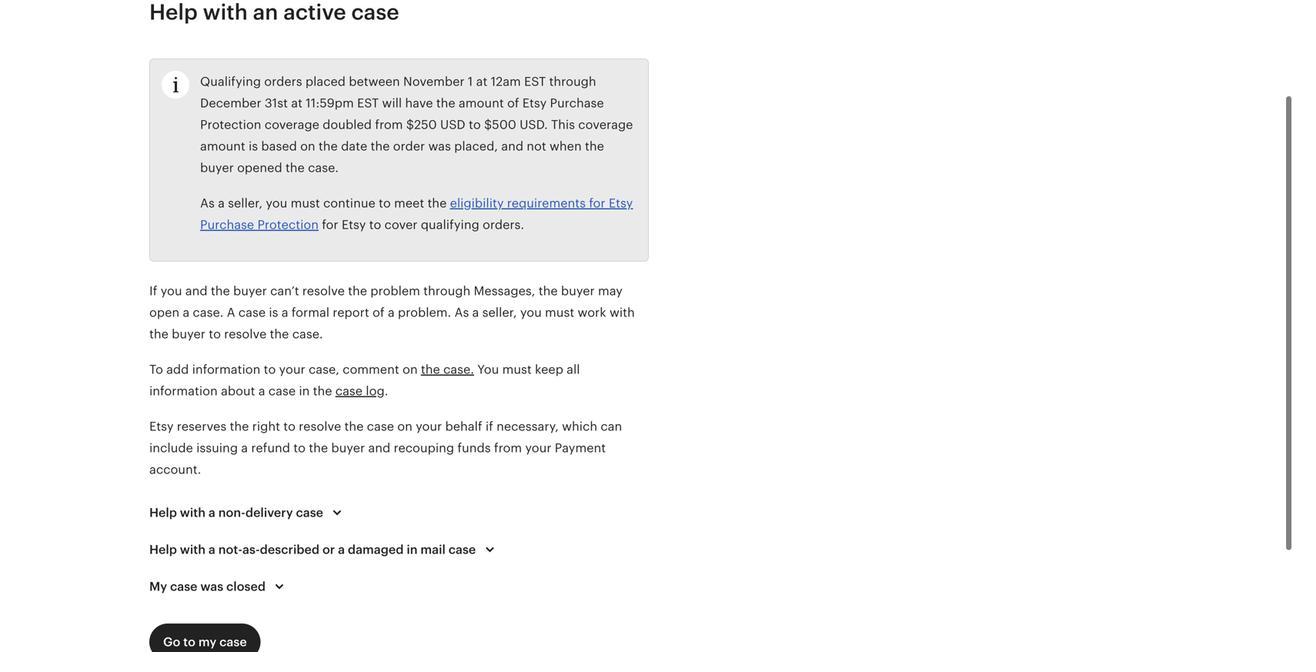 Task type: locate. For each thing, give the bounding box(es) containing it.
1 vertical spatial est
[[357, 96, 379, 110]]

and
[[502, 139, 524, 153], [185, 284, 208, 298], [368, 441, 391, 455]]

placed
[[306, 75, 346, 89]]

is up opened
[[249, 139, 258, 153]]

0 horizontal spatial is
[[249, 139, 258, 153]]

2 vertical spatial resolve
[[299, 420, 341, 434]]

buyer up a
[[233, 284, 267, 298]]

with inside if you and the buyer can't resolve the problem through messages, the buyer may open a case. a case is a formal report of a problem. as a seller, you must work with the buyer to resolve the case.
[[610, 306, 635, 320]]

and left 'recouping' on the left of the page
[[368, 441, 391, 455]]

with for help with an active case
[[203, 0, 248, 24]]

0 vertical spatial on
[[300, 139, 316, 153]]

on right based
[[300, 139, 316, 153]]

etsy inside qualifying orders placed between november 1 at 12am est through december 31st at 11:59pm est will have the amount of etsy purchase protection coverage doubled from $250 usd to $500 usd. this coverage amount is based on the date the order was placed, and not when the buyer opened the case.
[[523, 96, 547, 110]]

0 vertical spatial from
[[375, 118, 403, 132]]

1 horizontal spatial at
[[476, 75, 488, 89]]

have
[[405, 96, 433, 110]]

must inside you must keep all information about a case in the
[[503, 363, 532, 377]]

1 vertical spatial is
[[269, 306, 278, 320]]

you down opened
[[266, 196, 288, 210]]

with inside help with a not-as-described or a damaged in mail case dropdown button
[[180, 543, 206, 557]]

through inside if you and the buyer can't resolve the problem through messages, the buyer may open a case. a case is a formal report of a problem. as a seller, you must work with the buyer to resolve the case.
[[424, 284, 471, 298]]

was down usd
[[429, 139, 451, 153]]

2 vertical spatial help
[[149, 543, 177, 557]]

etsy reserves the right to resolve the case on your behalf if necessary, which can include issuing a refund to the buyer and recouping funds from your payment account.
[[149, 420, 623, 477]]

of down 12am
[[508, 96, 520, 110]]

2 vertical spatial on
[[398, 420, 413, 434]]

december
[[200, 96, 262, 110]]

est down between
[[357, 96, 379, 110]]

from down 'necessary,' on the left of the page
[[494, 441, 522, 455]]

from for doubled
[[375, 118, 403, 132]]

1 horizontal spatial purchase
[[550, 96, 604, 110]]

case. up as a seller, you must continue to meet the
[[308, 161, 339, 175]]

was left the closed
[[201, 580, 223, 594]]

1 vertical spatial information
[[149, 384, 218, 398]]

2 horizontal spatial your
[[526, 441, 552, 455]]

through
[[550, 75, 597, 89], [424, 284, 471, 298]]

1 vertical spatial through
[[424, 284, 471, 298]]

1 horizontal spatial your
[[416, 420, 442, 434]]

etsy up usd.
[[523, 96, 547, 110]]

0 vertical spatial purchase
[[550, 96, 604, 110]]

1 horizontal spatial for
[[589, 196, 606, 210]]

case inside you must keep all information about a case in the
[[269, 384, 296, 398]]

etsy inside eligibility requirements for etsy purchase protection
[[609, 196, 633, 210]]

buyer down case log link
[[331, 441, 365, 455]]

amount down 1 in the top of the page
[[459, 96, 504, 110]]

0 vertical spatial protection
[[200, 118, 262, 132]]

on up 'recouping' on the left of the page
[[398, 420, 413, 434]]

to inside qualifying orders placed between november 1 at 12am est through december 31st at 11:59pm est will have the amount of etsy purchase protection coverage doubled from $250 usd to $500 usd. this coverage amount is based on the date the order was placed, and not when the buyer opened the case.
[[469, 118, 481, 132]]

1 vertical spatial protection
[[258, 218, 319, 232]]

of down problem in the left top of the page
[[373, 306, 385, 320]]

of inside if you and the buyer can't resolve the problem through messages, the buyer may open a case. a case is a formal report of a problem. as a seller, you must work with the buyer to resolve the case.
[[373, 306, 385, 320]]

case.
[[308, 161, 339, 175], [193, 306, 224, 320], [292, 327, 323, 341], [444, 363, 474, 377]]

1 horizontal spatial amount
[[459, 96, 504, 110]]

0 horizontal spatial for
[[322, 218, 339, 232]]

your down 'necessary,' on the left of the page
[[526, 441, 552, 455]]

0 horizontal spatial was
[[201, 580, 223, 594]]

0 vertical spatial of
[[508, 96, 520, 110]]

and inside qualifying orders placed between november 1 at 12am est through december 31st at 11:59pm est will have the amount of etsy purchase protection coverage doubled from $250 usd to $500 usd. this coverage amount is based on the date the order was placed, and not when the buyer opened the case.
[[502, 139, 524, 153]]

0 horizontal spatial must
[[291, 196, 320, 210]]

as
[[200, 196, 215, 210], [455, 306, 469, 320]]

0 vertical spatial at
[[476, 75, 488, 89]]

from inside qualifying orders placed between november 1 at 12am est through december 31st at 11:59pm est will have the amount of etsy purchase protection coverage doubled from $250 usd to $500 usd. this coverage amount is based on the date the order was placed, and not when the buyer opened the case.
[[375, 118, 403, 132]]

the right when
[[585, 139, 605, 153]]

can
[[601, 420, 623, 434]]

information down add
[[149, 384, 218, 398]]

you
[[478, 363, 499, 377]]

0 vertical spatial and
[[502, 139, 524, 153]]

the down case,
[[313, 384, 332, 398]]

the down case log link
[[345, 420, 364, 434]]

through inside qualifying orders placed between november 1 at 12am est through december 31st at 11:59pm est will have the amount of etsy purchase protection coverage doubled from $250 usd to $500 usd. this coverage amount is based on the date the order was placed, and not when the buyer opened the case.
[[550, 75, 597, 89]]

resolve
[[303, 284, 345, 298], [224, 327, 267, 341], [299, 420, 341, 434]]

seller, down opened
[[228, 196, 263, 210]]

0 horizontal spatial your
[[279, 363, 306, 377]]

1 help from the top
[[149, 0, 198, 24]]

placed,
[[455, 139, 498, 153]]

coverage
[[265, 118, 320, 132], [579, 118, 633, 132]]

the up qualifying
[[428, 196, 447, 210]]

protection down as a seller, you must continue to meet the
[[258, 218, 319, 232]]

1 vertical spatial help
[[149, 506, 177, 520]]

at right 1 in the top of the page
[[476, 75, 488, 89]]

coverage up based
[[265, 118, 320, 132]]

issuing
[[196, 441, 238, 455]]

1 horizontal spatial through
[[550, 75, 597, 89]]

1 horizontal spatial and
[[368, 441, 391, 455]]

for right requirements
[[589, 196, 606, 210]]

0 horizontal spatial coverage
[[265, 118, 320, 132]]

protection
[[200, 118, 262, 132], [258, 218, 319, 232]]

you down messages,
[[521, 306, 542, 320]]

1 vertical spatial in
[[407, 543, 418, 557]]

order
[[393, 139, 425, 153]]

november
[[404, 75, 465, 89]]

was
[[429, 139, 451, 153], [201, 580, 223, 594]]

$500
[[484, 118, 517, 132]]

1 vertical spatial purchase
[[200, 218, 254, 232]]

if you and the buyer can't resolve the problem through messages, the buyer may open a case. a case is a formal report of a problem. as a seller, you must work with the buyer to resolve the case.
[[149, 284, 635, 341]]

through up this
[[550, 75, 597, 89]]

through for est
[[550, 75, 597, 89]]

you
[[266, 196, 288, 210], [161, 284, 182, 298], [521, 306, 542, 320]]

etsy right requirements
[[609, 196, 633, 210]]

0 vertical spatial help
[[149, 0, 198, 24]]

2 horizontal spatial and
[[502, 139, 524, 153]]

include
[[149, 441, 193, 455]]

0 horizontal spatial at
[[291, 96, 303, 110]]

buyer left opened
[[200, 161, 234, 175]]

with down "may"
[[610, 306, 635, 320]]

my
[[199, 635, 217, 649]]

1 vertical spatial as
[[455, 306, 469, 320]]

2 vertical spatial must
[[503, 363, 532, 377]]

resolve down a
[[224, 327, 267, 341]]

the inside you must keep all information about a case in the
[[313, 384, 332, 398]]

open
[[149, 306, 180, 320]]

1 horizontal spatial as
[[455, 306, 469, 320]]

1 horizontal spatial is
[[269, 306, 278, 320]]

the right date in the left top of the page
[[371, 139, 390, 153]]

0 vertical spatial resolve
[[303, 284, 345, 298]]

1 horizontal spatial you
[[266, 196, 288, 210]]

with inside help with a non-delivery case dropdown button
[[180, 506, 206, 520]]

1 vertical spatial of
[[373, 306, 385, 320]]

must left work
[[545, 306, 575, 320]]

1 vertical spatial from
[[494, 441, 522, 455]]

0 horizontal spatial from
[[375, 118, 403, 132]]

from inside etsy reserves the right to resolve the case on your behalf if necessary, which can include issuing a refund to the buyer and recouping funds from your payment account.
[[494, 441, 522, 455]]

report
[[333, 306, 370, 320]]

buyer inside etsy reserves the right to resolve the case on your behalf if necessary, which can include issuing a refund to the buyer and recouping funds from your payment account.
[[331, 441, 365, 455]]

to
[[469, 118, 481, 132], [379, 196, 391, 210], [369, 218, 381, 232], [209, 327, 221, 341], [264, 363, 276, 377], [284, 420, 296, 434], [294, 441, 306, 455], [183, 635, 196, 649]]

and right 'if'
[[185, 284, 208, 298]]

purchase inside qualifying orders placed between november 1 at 12am est through december 31st at 11:59pm est will have the amount of etsy purchase protection coverage doubled from $250 usd to $500 usd. this coverage amount is based on the date the order was placed, and not when the buyer opened the case.
[[550, 96, 604, 110]]

etsy inside etsy reserves the right to resolve the case on your behalf if necessary, which can include issuing a refund to the buyer and recouping funds from your payment account.
[[149, 420, 174, 434]]

1 horizontal spatial in
[[407, 543, 418, 557]]

case,
[[309, 363, 340, 377]]

in
[[299, 384, 310, 398], [407, 543, 418, 557]]

must inside if you and the buyer can't resolve the problem through messages, the buyer may open a case. a case is a formal report of a problem. as a seller, you must work with the buyer to resolve the case.
[[545, 306, 575, 320]]

purchase down opened
[[200, 218, 254, 232]]

on
[[300, 139, 316, 153], [403, 363, 418, 377], [398, 420, 413, 434]]

with left an
[[203, 0, 248, 24]]

0 horizontal spatial of
[[373, 306, 385, 320]]

0 vertical spatial amount
[[459, 96, 504, 110]]

problem
[[371, 284, 420, 298]]

the down problem.
[[421, 363, 440, 377]]

your
[[279, 363, 306, 377], [416, 420, 442, 434], [526, 441, 552, 455]]

1 vertical spatial you
[[161, 284, 182, 298]]

0 vertical spatial as
[[200, 196, 215, 210]]

necessary,
[[497, 420, 559, 434]]

0 vertical spatial is
[[249, 139, 258, 153]]

refund
[[251, 441, 290, 455]]

1 horizontal spatial must
[[503, 363, 532, 377]]

etsy down continue
[[342, 218, 366, 232]]

seller, down messages,
[[483, 306, 517, 320]]

$250
[[406, 118, 437, 132]]

is down can't
[[269, 306, 278, 320]]

the down open
[[149, 327, 169, 341]]

of inside qualifying orders placed between november 1 at 12am est through december 31st at 11:59pm est will have the amount of etsy purchase protection coverage doubled from $250 usd to $500 usd. this coverage amount is based on the date the order was placed, and not when the buyer opened the case.
[[508, 96, 520, 110]]

resolve up formal
[[303, 284, 345, 298]]

from for funds
[[494, 441, 522, 455]]

is inside qualifying orders placed between november 1 at 12am est through december 31st at 11:59pm est will have the amount of etsy purchase protection coverage doubled from $250 usd to $500 usd. this coverage amount is based on the date the order was placed, and not when the buyer opened the case.
[[249, 139, 258, 153]]

0 horizontal spatial purchase
[[200, 218, 254, 232]]

must left continue
[[291, 196, 320, 210]]

eligibility requirements for etsy purchase protection
[[200, 196, 633, 232]]

seller,
[[228, 196, 263, 210], [483, 306, 517, 320]]

protection down the december
[[200, 118, 262, 132]]

1 horizontal spatial coverage
[[579, 118, 633, 132]]

3 help from the top
[[149, 543, 177, 557]]

at right 31st at top left
[[291, 96, 303, 110]]

for
[[589, 196, 606, 210], [322, 218, 339, 232]]

damaged
[[348, 543, 404, 557]]

with for help with a non-delivery case
[[180, 506, 206, 520]]

as-
[[243, 543, 260, 557]]

1 vertical spatial seller,
[[483, 306, 517, 320]]

0 horizontal spatial est
[[357, 96, 379, 110]]

must
[[291, 196, 320, 210], [545, 306, 575, 320], [503, 363, 532, 377]]

2 vertical spatial you
[[521, 306, 542, 320]]

meet
[[394, 196, 425, 210]]

2 vertical spatial and
[[368, 441, 391, 455]]

0 vertical spatial was
[[429, 139, 451, 153]]

case
[[352, 0, 399, 24], [239, 306, 266, 320], [269, 384, 296, 398], [336, 384, 363, 398], [367, 420, 394, 434], [296, 506, 324, 520], [449, 543, 476, 557], [170, 580, 198, 594], [220, 635, 247, 649]]

0 horizontal spatial and
[[185, 284, 208, 298]]

your up 'recouping' on the left of the page
[[416, 420, 442, 434]]

buyer
[[200, 161, 234, 175], [233, 284, 267, 298], [561, 284, 595, 298], [172, 327, 206, 341], [331, 441, 365, 455]]

the right messages,
[[539, 284, 558, 298]]

for down as a seller, you must continue to meet the
[[322, 218, 339, 232]]

est right 12am
[[525, 75, 546, 89]]

0 horizontal spatial you
[[161, 284, 182, 298]]

case inside etsy reserves the right to resolve the case on your behalf if necessary, which can include issuing a refund to the buyer and recouping funds from your payment account.
[[367, 420, 394, 434]]

all
[[567, 363, 580, 377]]

of
[[508, 96, 520, 110], [373, 306, 385, 320]]

closed
[[226, 580, 266, 594]]

0 horizontal spatial through
[[424, 284, 471, 298]]

2 vertical spatial your
[[526, 441, 552, 455]]

a
[[218, 196, 225, 210], [183, 306, 190, 320], [282, 306, 288, 320], [388, 306, 395, 320], [473, 306, 479, 320], [259, 384, 265, 398], [241, 441, 248, 455], [209, 506, 216, 520], [209, 543, 216, 557], [338, 543, 345, 557]]

0 vertical spatial seller,
[[228, 196, 263, 210]]

you right 'if'
[[161, 284, 182, 298]]

2 help from the top
[[149, 506, 177, 520]]

seller, inside if you and the buyer can't resolve the problem through messages, the buyer may open a case. a case is a formal report of a problem. as a seller, you must work with the buyer to resolve the case.
[[483, 306, 517, 320]]

.
[[385, 384, 388, 398]]

resolve down case log link
[[299, 420, 341, 434]]

1 horizontal spatial seller,
[[483, 306, 517, 320]]

on inside etsy reserves the right to resolve the case on your behalf if necessary, which can include issuing a refund to the buyer and recouping funds from your payment account.
[[398, 420, 413, 434]]

0 vertical spatial est
[[525, 75, 546, 89]]

est
[[525, 75, 546, 89], [357, 96, 379, 110]]

an
[[253, 0, 278, 24]]

1 horizontal spatial of
[[508, 96, 520, 110]]

1 vertical spatial and
[[185, 284, 208, 298]]

coverage right this
[[579, 118, 633, 132]]

1 horizontal spatial was
[[429, 139, 451, 153]]

purchase up this
[[550, 96, 604, 110]]

to add information to your case, comment on the case.
[[149, 363, 474, 377]]

for etsy to cover qualifying orders.
[[319, 218, 528, 232]]

help for help with a non-delivery case
[[149, 506, 177, 520]]

with left not-
[[180, 543, 206, 557]]

0 vertical spatial through
[[550, 75, 597, 89]]

with left non-
[[180, 506, 206, 520]]

purchase
[[550, 96, 604, 110], [200, 218, 254, 232]]

0 horizontal spatial amount
[[200, 139, 246, 153]]

information
[[192, 363, 261, 377], [149, 384, 218, 398]]

information inside you must keep all information about a case in the
[[149, 384, 218, 398]]

31st
[[265, 96, 288, 110]]

at
[[476, 75, 488, 89], [291, 96, 303, 110]]

go to my case link
[[149, 624, 261, 652]]

the right refund on the bottom of the page
[[309, 441, 328, 455]]

1 horizontal spatial from
[[494, 441, 522, 455]]

information up about on the bottom left of the page
[[192, 363, 261, 377]]

2 horizontal spatial must
[[545, 306, 575, 320]]

1 vertical spatial must
[[545, 306, 575, 320]]

0 vertical spatial for
[[589, 196, 606, 210]]

0 horizontal spatial in
[[299, 384, 310, 398]]

your left case,
[[279, 363, 306, 377]]

1 vertical spatial resolve
[[224, 327, 267, 341]]

and left 'not'
[[502, 139, 524, 153]]

from down will
[[375, 118, 403, 132]]

amount up opened
[[200, 139, 246, 153]]

on left the case. link at left
[[403, 363, 418, 377]]

described
[[260, 543, 320, 557]]

case inside if you and the buyer can't resolve the problem through messages, the buyer may open a case. a case is a formal report of a problem. as a seller, you must work with the buyer to resolve the case.
[[239, 306, 266, 320]]

in inside you must keep all information about a case in the
[[299, 384, 310, 398]]

must right you
[[503, 363, 532, 377]]

0 vertical spatial in
[[299, 384, 310, 398]]

help with a not-as-described or a damaged in mail case
[[149, 543, 476, 557]]

etsy up include
[[149, 420, 174, 434]]

in left mail in the bottom of the page
[[407, 543, 418, 557]]

this
[[551, 118, 575, 132]]

in down to add information to your case, comment on the case.
[[299, 384, 310, 398]]

funds
[[458, 441, 491, 455]]

through up problem.
[[424, 284, 471, 298]]

the
[[437, 96, 456, 110], [319, 139, 338, 153], [371, 139, 390, 153], [585, 139, 605, 153], [286, 161, 305, 175], [428, 196, 447, 210], [211, 284, 230, 298], [348, 284, 367, 298], [539, 284, 558, 298], [149, 327, 169, 341], [270, 327, 289, 341], [421, 363, 440, 377], [313, 384, 332, 398], [230, 420, 249, 434], [345, 420, 364, 434], [309, 441, 328, 455]]

1 vertical spatial was
[[201, 580, 223, 594]]



Task type: vqa. For each thing, say whether or not it's contained in the screenshot.
the right and
yes



Task type: describe. For each thing, give the bounding box(es) containing it.
when
[[550, 139, 582, 153]]

go
[[163, 635, 180, 649]]

case. left a
[[193, 306, 224, 320]]

resolve inside etsy reserves the right to resolve the case on your behalf if necessary, which can include issuing a refund to the buyer and recouping funds from your payment account.
[[299, 420, 341, 434]]

my case was closed button
[[136, 568, 303, 605]]

case. left you
[[444, 363, 474, 377]]

comment
[[343, 363, 400, 377]]

help for help with a not-as-described or a damaged in mail case
[[149, 543, 177, 557]]

the case. link
[[421, 363, 474, 377]]

cover
[[385, 218, 418, 232]]

the down based
[[286, 161, 305, 175]]

12am
[[491, 75, 521, 89]]

you must keep all information about a case in the
[[149, 363, 580, 398]]

continue
[[323, 196, 376, 210]]

if
[[149, 284, 157, 298]]

case. inside qualifying orders placed between november 1 at 12am est through december 31st at 11:59pm est will have the amount of etsy purchase protection coverage doubled from $250 usd to $500 usd. this coverage amount is based on the date the order was placed, and not when the buyer opened the case.
[[308, 161, 339, 175]]

qualifying
[[421, 218, 480, 232]]

help for help with an active case
[[149, 0, 198, 24]]

if
[[486, 420, 494, 434]]

active
[[284, 0, 346, 24]]

with for help with a not-as-described or a damaged in mail case
[[180, 543, 206, 557]]

account.
[[149, 463, 201, 477]]

buyer up work
[[561, 284, 595, 298]]

qualifying orders placed between november 1 at 12am est through december 31st at 11:59pm est will have the amount of etsy purchase protection coverage doubled from $250 usd to $500 usd. this coverage amount is based on the date the order was placed, and not when the buyer opened the case.
[[200, 75, 633, 175]]

will
[[382, 96, 402, 110]]

not
[[527, 139, 547, 153]]

0 vertical spatial information
[[192, 363, 261, 377]]

on inside qualifying orders placed between november 1 at 12am est through december 31st at 11:59pm est will have the amount of etsy purchase protection coverage doubled from $250 usd to $500 usd. this coverage amount is based on the date the order was placed, and not when the buyer opened the case.
[[300, 139, 316, 153]]

1 vertical spatial your
[[416, 420, 442, 434]]

the up report
[[348, 284, 367, 298]]

recouping
[[394, 441, 454, 455]]

in inside dropdown button
[[407, 543, 418, 557]]

payment
[[555, 441, 606, 455]]

and inside etsy reserves the right to resolve the case on your behalf if necessary, which can include issuing a refund to the buyer and recouping funds from your payment account.
[[368, 441, 391, 455]]

2 coverage from the left
[[579, 118, 633, 132]]

is inside if you and the buyer can't resolve the problem through messages, the buyer may open a case. a case is a formal report of a problem. as a seller, you must work with the buyer to resolve the case.
[[269, 306, 278, 320]]

as inside if you and the buyer can't resolve the problem through messages, the buyer may open a case. a case is a formal report of a problem. as a seller, you must work with the buyer to resolve the case.
[[455, 306, 469, 320]]

case. down formal
[[292, 327, 323, 341]]

not-
[[219, 543, 243, 557]]

was inside qualifying orders placed between november 1 at 12am est through december 31st at 11:59pm est will have the amount of etsy purchase protection coverage doubled from $250 usd to $500 usd. this coverage amount is based on the date the order was placed, and not when the buyer opened the case.
[[429, 139, 451, 153]]

my
[[149, 580, 167, 594]]

usd.
[[520, 118, 548, 132]]

opened
[[237, 161, 282, 175]]

protection inside eligibility requirements for etsy purchase protection
[[258, 218, 319, 232]]

help with an active case
[[149, 0, 399, 24]]

0 vertical spatial must
[[291, 196, 320, 210]]

right
[[252, 420, 280, 434]]

date
[[341, 139, 368, 153]]

the up a
[[211, 284, 230, 298]]

protection inside qualifying orders placed between november 1 at 12am est through december 31st at 11:59pm est will have the amount of etsy purchase protection coverage doubled from $250 usd to $500 usd. this coverage amount is based on the date the order was placed, and not when the buyer opened the case.
[[200, 118, 262, 132]]

my case was closed
[[149, 580, 266, 594]]

the left right
[[230, 420, 249, 434]]

1 vertical spatial at
[[291, 96, 303, 110]]

1
[[468, 75, 473, 89]]

purchase inside eligibility requirements for etsy purchase protection
[[200, 218, 254, 232]]

2 horizontal spatial you
[[521, 306, 542, 320]]

orders.
[[483, 218, 525, 232]]

add
[[166, 363, 189, 377]]

was inside dropdown button
[[201, 580, 223, 594]]

case log .
[[336, 384, 388, 398]]

case log link
[[336, 384, 385, 398]]

doubled
[[323, 118, 372, 132]]

may
[[598, 284, 623, 298]]

based
[[261, 139, 297, 153]]

0 horizontal spatial seller,
[[228, 196, 263, 210]]

to inside if you and the buyer can't resolve the problem through messages, the buyer may open a case. a case is a formal report of a problem. as a seller, you must work with the buyer to resolve the case.
[[209, 327, 221, 341]]

and inside if you and the buyer can't resolve the problem through messages, the buyer may open a case. a case is a formal report of a problem. as a seller, you must work with the buyer to resolve the case.
[[185, 284, 208, 298]]

as a seller, you must continue to meet the
[[200, 196, 450, 210]]

between
[[349, 75, 400, 89]]

1 vertical spatial on
[[403, 363, 418, 377]]

mail
[[421, 543, 446, 557]]

messages,
[[474, 284, 536, 298]]

1 horizontal spatial est
[[525, 75, 546, 89]]

help with a non-delivery case button
[[136, 494, 360, 531]]

formal
[[292, 306, 330, 320]]

problem.
[[398, 306, 452, 320]]

the left date in the left top of the page
[[319, 139, 338, 153]]

about
[[221, 384, 255, 398]]

buyer inside qualifying orders placed between november 1 at 12am est through december 31st at 11:59pm est will have the amount of etsy purchase protection coverage doubled from $250 usd to $500 usd. this coverage amount is based on the date the order was placed, and not when the buyer opened the case.
[[200, 161, 234, 175]]

0 vertical spatial your
[[279, 363, 306, 377]]

non-
[[219, 506, 246, 520]]

help with a not-as-described or a damaged in mail case button
[[136, 531, 513, 568]]

work
[[578, 306, 607, 320]]

can't
[[270, 284, 299, 298]]

delivery
[[246, 506, 293, 520]]

11:59pm
[[306, 96, 354, 110]]

for inside eligibility requirements for etsy purchase protection
[[589, 196, 606, 210]]

a inside you must keep all information about a case in the
[[259, 384, 265, 398]]

which
[[562, 420, 598, 434]]

behalf
[[446, 420, 483, 434]]

orders
[[264, 75, 302, 89]]

usd
[[440, 118, 466, 132]]

a inside etsy reserves the right to resolve the case on your behalf if necessary, which can include issuing a refund to the buyer and recouping funds from your payment account.
[[241, 441, 248, 455]]

help with a non-delivery case
[[149, 506, 324, 520]]

through for problem
[[424, 284, 471, 298]]

eligibility
[[450, 196, 504, 210]]

qualifying
[[200, 75, 261, 89]]

0 horizontal spatial as
[[200, 196, 215, 210]]

1 vertical spatial amount
[[200, 139, 246, 153]]

eligibility requirements for etsy purchase protection link
[[200, 196, 633, 232]]

to
[[149, 363, 163, 377]]

0 vertical spatial you
[[266, 196, 288, 210]]

a
[[227, 306, 235, 320]]

log
[[366, 384, 385, 398]]

keep
[[535, 363, 564, 377]]

or
[[323, 543, 335, 557]]

1 vertical spatial for
[[322, 218, 339, 232]]

go to my case
[[163, 635, 247, 649]]

1 coverage from the left
[[265, 118, 320, 132]]

the up usd
[[437, 96, 456, 110]]

reserves
[[177, 420, 227, 434]]

buyer down open
[[172, 327, 206, 341]]

the down can't
[[270, 327, 289, 341]]



